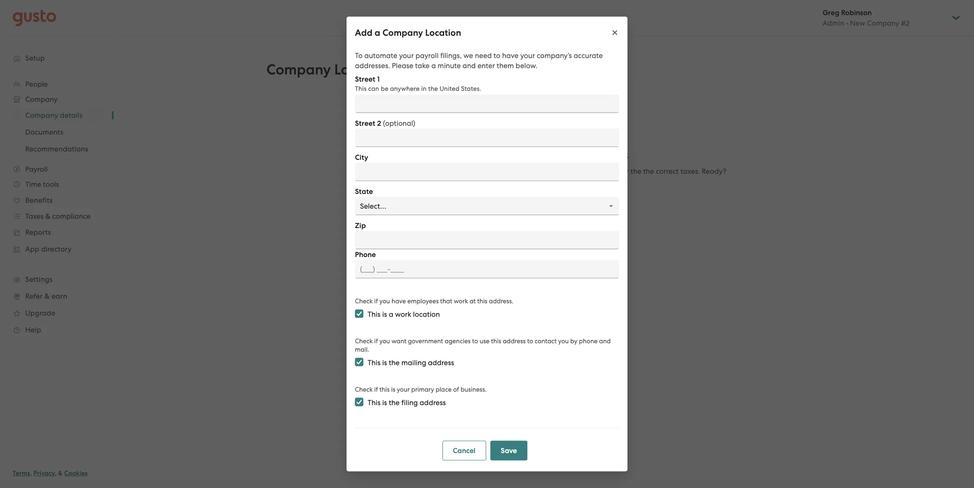 Task type: locate. For each thing, give the bounding box(es) containing it.
is for this is the filing address
[[383, 398, 387, 407]]

0 vertical spatial location
[[426, 27, 462, 38]]

your up below.
[[521, 51, 535, 60]]

this right the 'this is the filing address' checkbox at the bottom
[[368, 398, 381, 407]]

1 vertical spatial have
[[392, 297, 406, 305]]

location down start.
[[546, 190, 575, 199]]

the right in on the top left of the page
[[429, 85, 438, 92]]

this inside check if you want government agencies to use this address to contact you by phone and mail.
[[491, 337, 502, 345]]

you up this is a work location
[[380, 297, 390, 305]]

is right this is a work location checkbox
[[383, 310, 387, 318]]

0 vertical spatial and
[[463, 61, 476, 70]]

3 if from the top
[[375, 386, 378, 393]]

your up please
[[399, 51, 414, 60]]

if left want
[[375, 337, 378, 345]]

the
[[429, 85, 438, 92], [631, 167, 642, 175], [644, 167, 655, 175], [389, 358, 400, 367], [389, 398, 400, 407]]

1 vertical spatial work
[[395, 310, 412, 318]]

2 vertical spatial add
[[524, 190, 538, 199]]

1 vertical spatial this
[[491, 337, 502, 345]]

0 vertical spatial address
[[503, 337, 526, 345]]

is inside tell us where your company is located so we can properly file your forms and pay the the correct taxes. ready? let's start.
[[455, 167, 460, 175]]

work left "at"
[[454, 297, 468, 305]]

and left 'pay'
[[602, 167, 615, 175]]

check if you want government agencies to use this address to contact you by phone and mail.
[[355, 337, 611, 353]]

add
[[355, 27, 373, 38], [460, 148, 483, 162], [524, 190, 538, 199]]

where
[[384, 167, 404, 175]]

employees
[[408, 297, 439, 305]]

location
[[426, 27, 462, 38], [546, 190, 575, 199]]

add up located on the left of page
[[460, 148, 483, 162]]

we left need
[[464, 51, 474, 60]]

1 horizontal spatial ,
[[55, 470, 57, 477]]

2 horizontal spatial company
[[515, 148, 569, 162]]

this down locations
[[355, 85, 367, 92]]

add inside dialog
[[355, 27, 373, 38]]

contact
[[535, 337, 557, 345]]

have
[[503, 51, 519, 60], [392, 297, 406, 305]]

this up this is the filing address
[[380, 386, 390, 393]]

tell
[[362, 167, 373, 175]]

a down let's
[[540, 190, 544, 199]]

is
[[455, 167, 460, 175], [383, 310, 387, 318], [383, 358, 387, 367], [391, 386, 396, 393], [383, 398, 387, 407]]

address right use
[[503, 337, 526, 345]]

0 horizontal spatial location
[[426, 27, 462, 38]]

add down let's
[[524, 190, 538, 199]]

company inside dialog
[[383, 27, 423, 38]]

1 horizontal spatial work
[[454, 297, 468, 305]]

can left properly
[[509, 167, 521, 175]]

addresses.
[[355, 61, 390, 70]]

1 horizontal spatial have
[[503, 51, 519, 60]]

the left the filing
[[389, 398, 400, 407]]

work
[[454, 297, 468, 305], [395, 310, 412, 318]]

1 street from the top
[[355, 75, 376, 84]]

street inside street 1 this can be anywhere in the united states.
[[355, 75, 376, 84]]

0 vertical spatial check
[[355, 297, 373, 305]]

this is a work location
[[368, 310, 440, 318]]

if for this is a work location
[[375, 297, 378, 305]]

your
[[399, 51, 414, 60], [521, 51, 535, 60], [406, 167, 421, 175], [565, 167, 579, 175], [397, 386, 410, 393]]

terms link
[[13, 470, 30, 477]]

your up this is the filing address
[[397, 386, 410, 393]]

address
[[503, 337, 526, 345], [428, 358, 454, 367], [420, 398, 446, 407]]

you
[[380, 297, 390, 305], [380, 337, 390, 345], [559, 337, 569, 345]]

check
[[355, 297, 373, 305], [355, 337, 373, 345], [355, 386, 373, 393]]

street left 2
[[355, 119, 376, 128]]

to left use
[[473, 337, 478, 345]]

0 horizontal spatial can
[[369, 85, 379, 92]]

street for 1
[[355, 75, 376, 84]]

street left 1
[[355, 75, 376, 84]]

united
[[440, 85, 460, 92]]

check up this is a work location checkbox
[[355, 297, 373, 305]]

Street 2 field
[[355, 129, 620, 147]]

0 horizontal spatial add
[[355, 27, 373, 38]]

check up the 'this is the filing address' checkbox at the bottom
[[355, 386, 373, 393]]

1 vertical spatial location
[[546, 190, 575, 199]]

ready?
[[702, 167, 727, 175]]

2 check from the top
[[355, 337, 373, 345]]

if up this is the filing address
[[375, 386, 378, 393]]

a right take
[[432, 61, 436, 70]]

is left the filing
[[383, 398, 387, 407]]

1 vertical spatial check
[[355, 337, 373, 345]]

this right use
[[491, 337, 502, 345]]

, left &
[[55, 470, 57, 477]]

this
[[478, 297, 488, 305], [491, 337, 502, 345], [380, 386, 390, 393]]

2 horizontal spatial this
[[491, 337, 502, 345]]

cancel
[[453, 446, 476, 455]]

forms
[[581, 167, 600, 175]]

1 horizontal spatial add
[[460, 148, 483, 162]]

terms , privacy , & cookies
[[13, 470, 88, 477]]

have up them
[[503, 51, 519, 60]]

work left location
[[395, 310, 412, 318]]

is for this is the mailing address
[[383, 358, 387, 367]]

2 vertical spatial company
[[515, 148, 569, 162]]

if inside check if you want government agencies to use this address to contact you by phone and mail.
[[375, 337, 378, 345]]

Phone text field
[[355, 260, 620, 278]]

0 horizontal spatial ,
[[30, 470, 32, 477]]

1 vertical spatial and
[[602, 167, 615, 175]]

,
[[30, 470, 32, 477], [55, 470, 57, 477]]

and left enter
[[463, 61, 476, 70]]

and
[[463, 61, 476, 70], [602, 167, 615, 175], [600, 337, 611, 345]]

this for address
[[491, 337, 502, 345]]

can down 1
[[369, 85, 379, 92]]

1 horizontal spatial to
[[494, 51, 501, 60]]

government
[[408, 337, 444, 345]]

2 vertical spatial and
[[600, 337, 611, 345]]

located
[[462, 167, 487, 175]]

add a location
[[524, 190, 575, 199]]

2 vertical spatial check
[[355, 386, 373, 393]]

add up to
[[355, 27, 373, 38]]

if up this is a work location
[[375, 297, 378, 305]]

0 horizontal spatial this
[[380, 386, 390, 393]]

, left privacy link
[[30, 470, 32, 477]]

file
[[553, 167, 563, 175]]

1 vertical spatial company
[[267, 61, 331, 78]]

Street 1 field
[[355, 94, 620, 113]]

check if you have employees that work at this address.
[[355, 297, 514, 305]]

1
[[377, 75, 380, 84]]

accurate
[[574, 51, 603, 60]]

1 vertical spatial street
[[355, 119, 376, 128]]

us
[[375, 167, 382, 175]]

can
[[369, 85, 379, 92], [509, 167, 521, 175]]

0 vertical spatial this
[[478, 297, 488, 305]]

home image
[[13, 9, 56, 26]]

check up mail. at bottom
[[355, 337, 373, 345]]

1 horizontal spatial company
[[383, 27, 423, 38]]

company for add a company location
[[383, 27, 423, 38]]

1 horizontal spatial this
[[478, 297, 488, 305]]

0 horizontal spatial to
[[473, 337, 478, 345]]

mail.
[[355, 346, 369, 353]]

1 vertical spatial we
[[498, 167, 508, 175]]

this right "this is the mailing address" option
[[368, 358, 381, 367]]

mailing
[[402, 358, 427, 367]]

1 vertical spatial add
[[460, 148, 483, 162]]

address down 'primary'
[[420, 398, 446, 407]]

want
[[392, 337, 407, 345]]

phone
[[579, 337, 598, 345]]

2 , from the left
[[55, 470, 57, 477]]

1 horizontal spatial can
[[509, 167, 521, 175]]

address down 'government'
[[428, 358, 454, 367]]

3 check from the top
[[355, 386, 373, 393]]

is left located on the left of page
[[455, 167, 460, 175]]

is right "this is the mailing address" option
[[383, 358, 387, 367]]

this for this is the mailing address
[[368, 358, 381, 367]]

0 horizontal spatial company
[[267, 61, 331, 78]]

(optional)
[[383, 119, 416, 127]]

0 vertical spatial we
[[464, 51, 474, 60]]

2 if from the top
[[375, 337, 378, 345]]

agencies
[[445, 337, 471, 345]]

cancel button
[[443, 441, 486, 461]]

add for add a location
[[524, 190, 538, 199]]

if
[[375, 297, 378, 305], [375, 337, 378, 345], [375, 386, 378, 393]]

and right phone
[[600, 337, 611, 345]]

1 horizontal spatial we
[[498, 167, 508, 175]]

a up automate
[[375, 27, 381, 38]]

you left want
[[380, 337, 390, 345]]

check for this is the filing address
[[355, 386, 373, 393]]

this for this is the filing address
[[368, 398, 381, 407]]

taxes.
[[681, 167, 701, 175]]

location
[[413, 310, 440, 318]]

locations
[[335, 61, 398, 78]]

1 vertical spatial address
[[428, 358, 454, 367]]

1 vertical spatial if
[[375, 337, 378, 345]]

1 horizontal spatial location
[[546, 190, 575, 199]]

1 check from the top
[[355, 297, 373, 305]]

your
[[486, 148, 512, 162]]

use
[[480, 337, 490, 345]]

1 , from the left
[[30, 470, 32, 477]]

to up them
[[494, 51, 501, 60]]

this for this is a work location
[[368, 310, 381, 318]]

2 street from the top
[[355, 119, 376, 128]]

1 vertical spatial can
[[509, 167, 521, 175]]

we inside to automate your payroll filings, we need to have your company's accurate addresses. please take a minute and enter them below.
[[464, 51, 474, 60]]

states.
[[461, 85, 482, 92]]

have up this is a work location
[[392, 297, 406, 305]]

2 vertical spatial address
[[420, 398, 446, 407]]

add inside button
[[524, 190, 538, 199]]

0 vertical spatial company
[[383, 27, 423, 38]]

to
[[494, 51, 501, 60], [473, 337, 478, 345], [528, 337, 534, 345]]

2 vertical spatial if
[[375, 386, 378, 393]]

check inside check if you want government agencies to use this address to contact you by phone and mail.
[[355, 337, 373, 345]]

this
[[355, 85, 367, 92], [368, 310, 381, 318], [368, 358, 381, 367], [368, 398, 381, 407]]

minute
[[438, 61, 461, 70]]

0 horizontal spatial we
[[464, 51, 474, 60]]

add your company addresses
[[460, 148, 629, 162]]

let's
[[528, 177, 542, 185]]

save button
[[491, 441, 528, 461]]

location up 'filings,' at the left top of page
[[426, 27, 462, 38]]

This is the filing address checkbox
[[355, 398, 364, 406]]

street
[[355, 75, 376, 84], [355, 119, 376, 128]]

2 horizontal spatial add
[[524, 190, 538, 199]]

we right so
[[498, 167, 508, 175]]

0 vertical spatial have
[[503, 51, 519, 60]]

and inside check if you want government agencies to use this address to contact you by phone and mail.
[[600, 337, 611, 345]]

to left contact
[[528, 337, 534, 345]]

company
[[383, 27, 423, 38], [267, 61, 331, 78], [515, 148, 569, 162]]

can inside tell us where your company is located so we can properly file your forms and pay the the correct taxes. ready? let's start.
[[509, 167, 521, 175]]

a inside to automate your payroll filings, we need to have your company's accurate addresses. please take a minute and enter them below.
[[432, 61, 436, 70]]

and inside to automate your payroll filings, we need to have your company's accurate addresses. please take a minute and enter them below.
[[463, 61, 476, 70]]

0 vertical spatial can
[[369, 85, 379, 92]]

0 vertical spatial street
[[355, 75, 376, 84]]

your right file
[[565, 167, 579, 175]]

1 if from the top
[[375, 297, 378, 305]]

company
[[422, 167, 453, 175]]

0 horizontal spatial work
[[395, 310, 412, 318]]

0 vertical spatial if
[[375, 297, 378, 305]]

this right this is a work location checkbox
[[368, 310, 381, 318]]

0 vertical spatial add
[[355, 27, 373, 38]]

this right "at"
[[478, 297, 488, 305]]



Task type: vqa. For each thing, say whether or not it's contained in the screenshot.
located at left
yes



Task type: describe. For each thing, give the bounding box(es) containing it.
2 vertical spatial this
[[380, 386, 390, 393]]

address inside check if you want government agencies to use this address to contact you by phone and mail.
[[503, 337, 526, 345]]

the right 'pay'
[[631, 167, 642, 175]]

start.
[[544, 177, 561, 185]]

a up want
[[389, 310, 394, 318]]

&
[[58, 470, 63, 477]]

addresses
[[572, 148, 629, 162]]

the left the mailing
[[389, 358, 400, 367]]

zip
[[355, 221, 366, 230]]

2 horizontal spatial to
[[528, 337, 534, 345]]

is for this is a work location
[[383, 310, 387, 318]]

is up this is the filing address
[[391, 386, 396, 393]]

add company location dialog
[[347, 17, 628, 472]]

cookies
[[64, 470, 88, 477]]

you for the
[[380, 337, 390, 345]]

add a company location
[[355, 27, 462, 38]]

privacy link
[[33, 470, 55, 477]]

This is a work location checkbox
[[355, 310, 364, 318]]

have inside to automate your payroll filings, we need to have your company's accurate addresses. please take a minute and enter them below.
[[503, 51, 519, 60]]

please
[[392, 61, 414, 70]]

street 2 (optional)
[[355, 119, 416, 128]]

you left by
[[559, 337, 569, 345]]

city
[[355, 153, 369, 162]]

if for this is the mailing address
[[375, 337, 378, 345]]

save
[[501, 446, 517, 455]]

to automate your payroll filings, we need to have your company's accurate addresses. please take a minute and enter them below.
[[355, 51, 603, 70]]

this is the mailing address
[[368, 358, 454, 367]]

address for this is the filing address
[[420, 398, 446, 407]]

cookies button
[[64, 468, 88, 479]]

check for this is a work location
[[355, 297, 373, 305]]

privacy
[[33, 470, 55, 477]]

automate
[[365, 51, 398, 60]]

below.
[[516, 61, 538, 70]]

so
[[489, 167, 496, 175]]

filings,
[[441, 51, 462, 60]]

state
[[355, 187, 373, 196]]

anywhere
[[390, 85, 420, 92]]

at
[[470, 297, 476, 305]]

this for location
[[478, 297, 488, 305]]

business.
[[461, 386, 487, 393]]

to inside to automate your payroll filings, we need to have your company's accurate addresses. please take a minute and enter them below.
[[494, 51, 501, 60]]

can inside street 1 this can be anywhere in the united states.
[[369, 85, 379, 92]]

add for add your company addresses
[[460, 148, 483, 162]]

them
[[497, 61, 514, 70]]

address.
[[489, 297, 514, 305]]

properly
[[523, 167, 551, 175]]

street 1 this can be anywhere in the united states.
[[355, 75, 482, 92]]

if for this is the filing address
[[375, 386, 378, 393]]

you for a
[[380, 297, 390, 305]]

of
[[454, 386, 459, 393]]

we inside tell us where your company is located so we can properly file your forms and pay the the correct taxes. ready? let's start.
[[498, 167, 508, 175]]

Zip field
[[355, 231, 620, 249]]

the inside street 1 this can be anywhere in the united states.
[[429, 85, 438, 92]]

account menu element
[[812, 0, 962, 36]]

company's
[[537, 51, 572, 60]]

2
[[377, 119, 381, 128]]

the left "correct" on the top right of page
[[644, 167, 655, 175]]

need
[[475, 51, 492, 60]]

by
[[571, 337, 578, 345]]

enter
[[478, 61, 495, 70]]

company addresses image
[[529, 106, 560, 137]]

terms
[[13, 470, 30, 477]]

add for add a company location
[[355, 27, 373, 38]]

City field
[[355, 163, 620, 181]]

correct
[[656, 167, 679, 175]]

be
[[381, 85, 389, 92]]

this inside street 1 this can be anywhere in the united states.
[[355, 85, 367, 92]]

place
[[436, 386, 452, 393]]

phone
[[355, 250, 376, 259]]

add a location button
[[514, 190, 575, 200]]

filing
[[402, 398, 418, 407]]

company locations
[[267, 61, 398, 78]]

this is the filing address
[[368, 398, 446, 407]]

a inside button
[[540, 190, 544, 199]]

0 vertical spatial work
[[454, 297, 468, 305]]

company for add your company addresses
[[515, 148, 569, 162]]

check for this is the mailing address
[[355, 337, 373, 345]]

in
[[422, 85, 427, 92]]

to
[[355, 51, 363, 60]]

location inside dialog
[[426, 27, 462, 38]]

check if this is your primary place of business.
[[355, 386, 487, 393]]

that
[[441, 297, 453, 305]]

location inside button
[[546, 190, 575, 199]]

0 horizontal spatial have
[[392, 297, 406, 305]]

pay
[[617, 167, 629, 175]]

primary
[[412, 386, 434, 393]]

and inside tell us where your company is located so we can properly file your forms and pay the the correct taxes. ready? let's start.
[[602, 167, 615, 175]]

This is the mailing address checkbox
[[355, 358, 364, 366]]

take
[[415, 61, 430, 70]]

address for this is the mailing address
[[428, 358, 454, 367]]

payroll
[[416, 51, 439, 60]]

tell us where your company is located so we can properly file your forms and pay the the correct taxes. ready? let's start.
[[362, 167, 727, 185]]

your right where
[[406, 167, 421, 175]]

street for 2
[[355, 119, 376, 128]]



